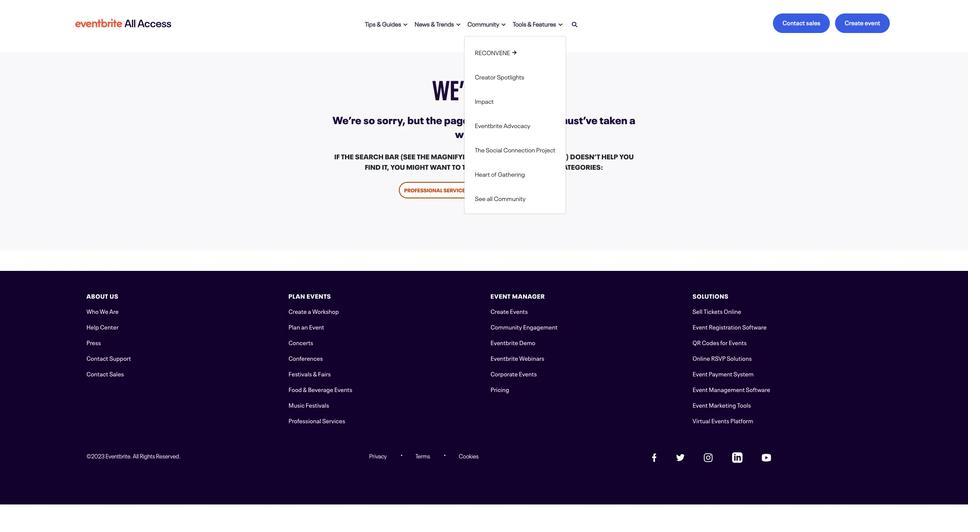 Task type: vqa. For each thing, say whether or not it's contained in the screenshot.
an
yes



Task type: locate. For each thing, give the bounding box(es) containing it.
arrow image up reconvene
[[502, 23, 506, 27]]

professional for professional services
[[289, 417, 321, 425]]

youtube image
[[762, 454, 772, 462]]

arrow image left search icon
[[559, 23, 563, 27]]

an
[[301, 323, 308, 331]]

©2023 eventbrite. all rights reserved.
[[87, 452, 181, 460]]

0 vertical spatial a
[[630, 112, 636, 127]]

arrow image inside reconvene link
[[513, 50, 517, 55]]

about
[[87, 292, 108, 300]]

software down system
[[746, 385, 771, 394]]

a right 'taken' at the top right of page
[[630, 112, 636, 127]]

1 vertical spatial tools
[[738, 401, 751, 410]]

events down the event manager in the right bottom of the page
[[510, 307, 528, 316]]

(see
[[401, 151, 416, 161]]

workshop
[[312, 307, 339, 316]]

online down qr
[[693, 354, 711, 363]]

must've
[[559, 112, 598, 127]]

community for community engagement
[[491, 323, 522, 331]]

festivals up professional services
[[306, 401, 329, 410]]

0 vertical spatial plan
[[289, 292, 305, 300]]

& for tips
[[377, 19, 381, 28]]

find
[[365, 161, 381, 172]]

solutions up system
[[727, 354, 752, 363]]

& right news
[[431, 19, 435, 28]]

1 vertical spatial a
[[308, 307, 311, 316]]

create for create a workshop
[[289, 307, 307, 316]]

registration
[[709, 323, 742, 331]]

a inside we're so sorry, but the page you're looking for must've taken a wrong turn.
[[630, 112, 636, 127]]

the right but
[[426, 112, 443, 127]]

& inside 'link'
[[431, 19, 435, 28]]

about us
[[87, 292, 119, 300]]

we're lost.
[[433, 67, 536, 107]]

tickets
[[704, 307, 723, 316]]

2 vertical spatial community
[[491, 323, 522, 331]]

center
[[100, 323, 119, 331]]

news
[[415, 19, 430, 28]]

event for event marketing tools
[[693, 401, 708, 410]]

arrow image right trends
[[457, 23, 461, 27]]

arrow image inside community link
[[502, 23, 506, 27]]

concerts
[[289, 338, 313, 347]]

professional services
[[289, 417, 345, 425]]

0 vertical spatial contact
[[783, 18, 806, 27]]

we're up page
[[433, 67, 486, 107]]

contact support link
[[87, 354, 131, 363]]

events for plan events
[[307, 292, 331, 300]]

professional services link
[[399, 182, 474, 199]]

in
[[501, 151, 508, 161]]

virtual events platform link
[[693, 417, 754, 425]]

gathering
[[498, 169, 525, 178]]

2 vertical spatial contact
[[87, 370, 108, 378]]

1 horizontal spatial create
[[491, 307, 509, 316]]

& left fairs
[[313, 370, 317, 378]]

qr codes for events
[[693, 338, 747, 347]]

reconvene link
[[465, 44, 566, 60]]

arrow image for tools & features
[[559, 23, 563, 27]]

plan left the an
[[289, 323, 300, 331]]

community link
[[464, 14, 510, 33]]

event up virtual
[[693, 401, 708, 410]]

management
[[709, 385, 745, 394]]

the right the 'if'
[[341, 151, 354, 161]]

event up create events
[[491, 292, 511, 300]]

2 plan from the top
[[289, 323, 300, 331]]

2 horizontal spatial create
[[845, 18, 864, 27]]

& for news
[[431, 19, 435, 28]]

events up create a workshop
[[307, 292, 331, 300]]

event down sell
[[693, 323, 708, 331]]

qr codes for events link
[[693, 338, 747, 347]]

arrow image right reconvene
[[513, 50, 517, 55]]

tools & features
[[513, 19, 557, 28]]

webinars
[[520, 354, 545, 363]]

linkedin image
[[733, 453, 743, 464]]

event
[[865, 18, 881, 27]]

arrow image inside tools & features link
[[559, 23, 563, 27]]

rsvp
[[712, 354, 726, 363]]

0 vertical spatial software
[[743, 323, 767, 331]]

eventbrite
[[475, 121, 503, 129], [491, 338, 519, 347], [491, 354, 519, 363]]

1 vertical spatial plan
[[289, 323, 300, 331]]

0 vertical spatial for
[[542, 112, 557, 127]]

create event link
[[836, 13, 890, 33]]

0 horizontal spatial professional
[[289, 417, 321, 425]]

eventbrite for eventbrite demo
[[491, 338, 519, 347]]

1 vertical spatial online
[[693, 354, 711, 363]]

you right help
[[620, 151, 634, 161]]

if the search bar (see the magnifying glass in the navigation) doesn't help you find it, you might want to try one of these popular categories:
[[335, 151, 634, 172]]

plan up create a workshop
[[289, 292, 305, 300]]

& right tips
[[377, 19, 381, 28]]

1 vertical spatial solutions
[[727, 354, 752, 363]]

software right registration
[[743, 323, 767, 331]]

see all community
[[475, 194, 526, 202]]

professional services
[[404, 186, 469, 194]]

twitter image
[[676, 455, 685, 462]]

0 vertical spatial festivals
[[289, 370, 312, 378]]

1 horizontal spatial we're
[[433, 67, 486, 107]]

solutions up tickets at bottom right
[[693, 292, 729, 300]]

eventbrite.
[[106, 452, 132, 460]]

press
[[87, 338, 101, 347]]

are
[[110, 307, 119, 316]]

1 vertical spatial eventbrite
[[491, 338, 519, 347]]

features
[[533, 19, 557, 28]]

pricing
[[491, 385, 509, 394]]

sorry,
[[377, 112, 406, 127]]

professional down might at the left top of page
[[404, 186, 443, 194]]

who we are link
[[87, 307, 119, 316]]

1 horizontal spatial a
[[630, 112, 636, 127]]

0 horizontal spatial tools
[[513, 19, 527, 28]]

create left event
[[845, 18, 864, 27]]

a down the plan events
[[308, 307, 311, 316]]

of inside if the search bar (see the magnifying glass in the navigation) doesn't help you find it, you might want to try one of these popular categories:
[[492, 161, 501, 172]]

2 vertical spatial eventbrite
[[491, 354, 519, 363]]

1 plan from the top
[[289, 292, 305, 300]]

food & beverage events link
[[289, 385, 353, 394]]

news & trends link
[[412, 14, 464, 33]]

tools
[[513, 19, 527, 28], [738, 401, 751, 410]]

community down create events
[[491, 323, 522, 331]]

arrow image for reconvene
[[513, 50, 517, 55]]

0 horizontal spatial create
[[289, 307, 307, 316]]

system
[[734, 370, 754, 378]]

1 vertical spatial for
[[721, 338, 728, 347]]

community right "all"
[[494, 194, 526, 202]]

0 horizontal spatial we're
[[333, 112, 362, 127]]

so
[[364, 112, 375, 127]]

create down the event manager in the right bottom of the page
[[491, 307, 509, 316]]

1 vertical spatial professional
[[289, 417, 321, 425]]

sell
[[693, 307, 703, 316]]

the right in
[[510, 151, 522, 161]]

0 vertical spatial online
[[724, 307, 742, 316]]

event
[[491, 292, 511, 300], [309, 323, 324, 331], [693, 323, 708, 331], [693, 370, 708, 378], [693, 385, 708, 394], [693, 401, 708, 410]]

event left payment
[[693, 370, 708, 378]]

tools left features
[[513, 19, 527, 28]]

virtual
[[693, 417, 711, 425]]

0 vertical spatial we're
[[433, 67, 486, 107]]

for inside we're so sorry, but the page you're looking for must've taken a wrong turn.
[[542, 112, 557, 127]]

sales
[[109, 370, 124, 378]]

festivals up food
[[289, 370, 312, 378]]

community for community
[[468, 19, 500, 28]]

sales
[[807, 18, 821, 27]]

a
[[630, 112, 636, 127], [308, 307, 311, 316]]

eventbrite for eventbrite advocacy
[[475, 121, 503, 129]]

arrow image
[[457, 23, 461, 27], [502, 23, 506, 27], [559, 23, 563, 27], [513, 50, 517, 55]]

0 horizontal spatial for
[[542, 112, 557, 127]]

but
[[408, 112, 424, 127]]

the right (see
[[417, 151, 430, 161]]

1 vertical spatial software
[[746, 385, 771, 394]]

1 vertical spatial community
[[494, 194, 526, 202]]

online rsvp solutions link
[[693, 354, 752, 363]]

heart
[[475, 169, 490, 178]]

contact for contact sales
[[87, 370, 108, 378]]

event left management
[[693, 385, 708, 394]]

1 vertical spatial contact
[[87, 354, 108, 363]]

connection
[[504, 145, 535, 154]]

us
[[110, 292, 119, 300]]

0 vertical spatial eventbrite
[[475, 121, 503, 129]]

the social connection project
[[475, 145, 556, 154]]

heart of gathering link
[[465, 166, 566, 182]]

you right it, at the left of the page
[[391, 161, 405, 172]]

event marketing tools link
[[693, 401, 751, 410]]

0 vertical spatial community
[[468, 19, 500, 28]]

for right the looking
[[542, 112, 557, 127]]

community inside community link
[[468, 19, 500, 28]]

online up event registration software
[[724, 307, 742, 316]]

arrow image inside news & trends 'link'
[[457, 23, 461, 27]]

1 vertical spatial we're
[[333, 112, 362, 127]]

plan for plan events
[[289, 292, 305, 300]]

who we are
[[87, 307, 119, 316]]

music festivals link
[[289, 401, 329, 410]]

online
[[724, 307, 742, 316], [693, 354, 711, 363]]

food
[[289, 385, 302, 394]]

community engagement link
[[491, 323, 558, 331]]

& left features
[[528, 19, 532, 28]]

1 horizontal spatial tools
[[738, 401, 751, 410]]

0 vertical spatial professional
[[404, 186, 443, 194]]

arrow image
[[404, 23, 408, 27]]

all
[[133, 452, 139, 460]]

event right the an
[[309, 323, 324, 331]]

events down event marketing tools link
[[712, 417, 730, 425]]

we're left so
[[333, 112, 362, 127]]

community
[[468, 19, 500, 28], [494, 194, 526, 202], [491, 323, 522, 331]]

event for event manager
[[491, 292, 511, 300]]

platform
[[731, 417, 754, 425]]

help center
[[87, 323, 119, 331]]

professional down music festivals
[[289, 417, 321, 425]]

logo eventbrite image
[[74, 15, 173, 31]]

1 horizontal spatial you
[[620, 151, 634, 161]]

community up reconvene
[[468, 19, 500, 28]]

event registration software
[[693, 323, 767, 331]]

create for create event
[[845, 18, 864, 27]]

engagement
[[524, 323, 558, 331]]

0 vertical spatial tools
[[513, 19, 527, 28]]

community engagement
[[491, 323, 558, 331]]

0 horizontal spatial a
[[308, 307, 311, 316]]

tools up platform on the bottom of the page
[[738, 401, 751, 410]]

contact for contact support
[[87, 354, 108, 363]]

create up the an
[[289, 307, 307, 316]]

events down webinars
[[519, 370, 537, 378]]

software for event registration software
[[743, 323, 767, 331]]

we're inside we're so sorry, but the page you're looking for must've taken a wrong turn.
[[333, 112, 362, 127]]

social
[[486, 145, 503, 154]]

1 horizontal spatial professional
[[404, 186, 443, 194]]

of right heart
[[492, 169, 497, 178]]

of right one
[[492, 161, 501, 172]]

the
[[426, 112, 443, 127], [341, 151, 354, 161], [417, 151, 430, 161], [510, 151, 522, 161]]

music festivals
[[289, 401, 329, 410]]

& right food
[[303, 385, 307, 394]]

for right codes
[[721, 338, 728, 347]]

conferences link
[[289, 354, 323, 363]]



Task type: describe. For each thing, give the bounding box(es) containing it.
arrow image for community
[[502, 23, 506, 27]]

professional services link
[[289, 417, 345, 425]]

to
[[452, 161, 461, 172]]

event for event registration software
[[693, 323, 708, 331]]

these
[[502, 161, 523, 172]]

& for festivals
[[313, 370, 317, 378]]

news & trends
[[415, 19, 454, 28]]

eventbrite advocacy link
[[465, 117, 566, 133]]

creator
[[475, 72, 496, 81]]

trends
[[437, 19, 454, 28]]

contact sales
[[87, 370, 124, 378]]

terms
[[416, 452, 430, 460]]

we
[[100, 307, 108, 316]]

music
[[289, 401, 305, 410]]

help
[[87, 323, 99, 331]]

plan an event link
[[289, 323, 324, 331]]

marketing
[[709, 401, 737, 410]]

cookies link
[[459, 452, 479, 460]]

arrow image for news & trends
[[457, 23, 461, 27]]

advocacy
[[504, 121, 531, 129]]

popular
[[525, 161, 557, 172]]

project
[[537, 145, 556, 154]]

create events link
[[491, 307, 528, 316]]

event payment system
[[693, 370, 754, 378]]

community inside see all community link
[[494, 194, 526, 202]]

corporate events
[[491, 370, 537, 378]]

create a workshop link
[[289, 307, 339, 316]]

sell tickets online link
[[693, 307, 742, 316]]

we're for we're lost.
[[433, 67, 486, 107]]

we're for we're so sorry, but the page you're looking for must've taken a wrong turn.
[[333, 112, 362, 127]]

contact for contact sales
[[783, 18, 806, 27]]

the inside we're so sorry, but the page you're looking for must've taken a wrong turn.
[[426, 112, 443, 127]]

spotlights
[[497, 72, 525, 81]]

terms link
[[416, 452, 430, 460]]

see
[[475, 194, 486, 202]]

1 vertical spatial festivals
[[306, 401, 329, 410]]

create event
[[845, 18, 881, 27]]

heart of gathering
[[475, 169, 525, 178]]

try
[[463, 161, 475, 172]]

contact sales link
[[87, 370, 124, 378]]

eventbrite demo link
[[491, 338, 536, 347]]

plan for plan an event
[[289, 323, 300, 331]]

software for event management software
[[746, 385, 771, 394]]

impact
[[475, 96, 494, 105]]

0 horizontal spatial you
[[391, 161, 405, 172]]

0 horizontal spatial online
[[693, 354, 711, 363]]

event management software link
[[693, 385, 771, 394]]

1 horizontal spatial for
[[721, 338, 728, 347]]

& for food
[[303, 385, 307, 394]]

manager
[[513, 292, 545, 300]]

the social connection project link
[[465, 142, 566, 157]]

services
[[322, 417, 345, 425]]

turn.
[[489, 126, 513, 141]]

tools inside tools & features link
[[513, 19, 527, 28]]

might
[[407, 161, 429, 172]]

event registration software link
[[693, 323, 767, 331]]

want
[[430, 161, 451, 172]]

demo
[[520, 338, 536, 347]]

online rsvp solutions
[[693, 354, 752, 363]]

codes
[[702, 338, 720, 347]]

creator spotlights link
[[465, 68, 566, 84]]

create a workshop
[[289, 307, 339, 316]]

support
[[109, 354, 131, 363]]

events for corporate events
[[519, 370, 537, 378]]

professional for professional services
[[404, 186, 443, 194]]

eventbrite advocacy
[[475, 121, 531, 129]]

events right beverage
[[335, 385, 353, 394]]

looking
[[504, 112, 540, 127]]

conferences
[[289, 354, 323, 363]]

events for create events
[[510, 307, 528, 316]]

create events
[[491, 307, 528, 316]]

sell tickets online
[[693, 307, 742, 316]]

facebook image
[[653, 454, 657, 463]]

eventbrite for eventbrite webinars
[[491, 354, 519, 363]]

tips & guides link
[[362, 14, 412, 33]]

reserved.
[[156, 452, 181, 460]]

qr
[[693, 338, 701, 347]]

event marketing tools
[[693, 401, 751, 410]]

©2023
[[87, 452, 105, 460]]

we're so sorry, but the page you're looking for must've taken a wrong turn.
[[333, 112, 636, 141]]

the
[[475, 145, 485, 154]]

contact sales link
[[774, 13, 831, 33]]

corporate events link
[[491, 370, 537, 378]]

navigation)
[[524, 151, 569, 161]]

tools & features link
[[510, 14, 567, 33]]

all
[[487, 194, 493, 202]]

virtual events platform
[[693, 417, 754, 425]]

eventbrite webinars
[[491, 354, 545, 363]]

create for create events
[[491, 307, 509, 316]]

search
[[355, 151, 384, 161]]

one
[[476, 161, 491, 172]]

event for event management software
[[693, 385, 708, 394]]

corporate
[[491, 370, 518, 378]]

& for tools
[[528, 19, 532, 28]]

events for virtual events platform
[[712, 417, 730, 425]]

privacy link
[[370, 452, 387, 460]]

lost.
[[490, 67, 536, 107]]

guides
[[382, 19, 402, 28]]

beverage
[[308, 385, 333, 394]]

search icon image
[[572, 22, 578, 28]]

instagram image
[[704, 454, 713, 463]]

eventbrite demo
[[491, 338, 536, 347]]

taken
[[600, 112, 628, 127]]

0 vertical spatial solutions
[[693, 292, 729, 300]]

event for event payment system
[[693, 370, 708, 378]]

cookies
[[459, 452, 479, 460]]

of inside the heart of gathering 'link'
[[492, 169, 497, 178]]

pricing link
[[491, 385, 509, 394]]

1 horizontal spatial online
[[724, 307, 742, 316]]

creator spotlights
[[475, 72, 525, 81]]

press link
[[87, 338, 101, 347]]

event payment system link
[[693, 370, 754, 378]]

events down event registration software link
[[729, 338, 747, 347]]



